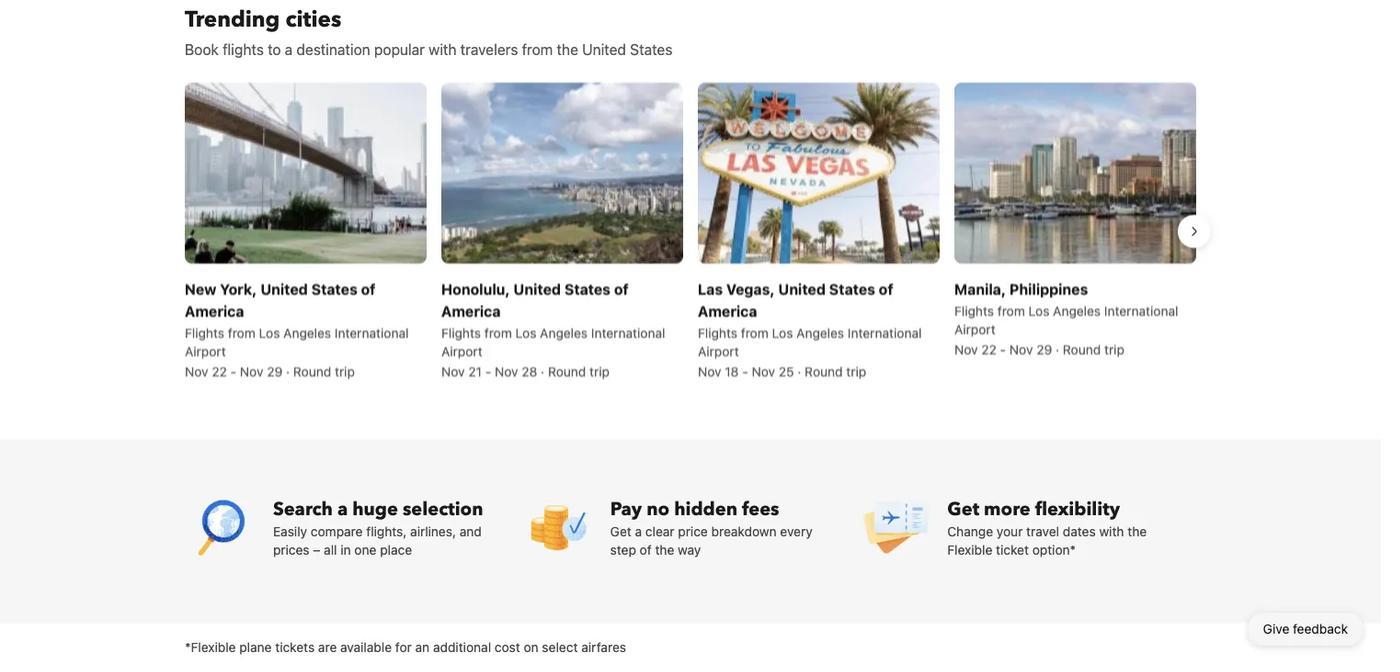 Task type: vqa. For each thing, say whether or not it's contained in the screenshot.
topmost if
no



Task type: describe. For each thing, give the bounding box(es) containing it.
trip inside "honolulu, united states of america flights from los angeles international airport nov 21 - nov 28 · round trip"
[[590, 364, 610, 379]]

flights inside "honolulu, united states of america flights from los angeles international airport nov 21 - nov 28 · round trip"
[[441, 325, 481, 341]]

give
[[1263, 622, 1289, 637]]

honolulu, united states of america image
[[441, 82, 683, 263]]

flexibility
[[1035, 497, 1120, 522]]

las vegas, united states of america image
[[698, 82, 940, 263]]

travelers
[[460, 40, 518, 58]]

29 inside the new york, united states of america flights from los angeles international airport nov 22 - nov 29 · round trip
[[267, 364, 283, 379]]

flights inside the new york, united states of america flights from los angeles international airport nov 22 - nov 29 · round trip
[[185, 325, 224, 341]]

all
[[324, 542, 337, 558]]

21
[[468, 364, 482, 379]]

angeles inside the new york, united states of america flights from los angeles international airport nov 22 - nov 29 · round trip
[[283, 325, 331, 341]]

compare
[[311, 524, 363, 539]]

step
[[610, 542, 636, 558]]

las
[[698, 280, 723, 298]]

more
[[984, 497, 1030, 522]]

the inside pay no hidden fees get a clear price breakdown every step of the way
[[655, 542, 674, 558]]

–
[[313, 542, 320, 558]]

round inside manila, philippines flights from los angeles international airport nov 22 - nov 29 · round trip
[[1063, 342, 1101, 357]]

international inside manila, philippines flights from los angeles international airport nov 22 - nov 29 · round trip
[[1104, 303, 1178, 319]]

the inside the trending cities book flights to a destination popular with travelers from the united states
[[557, 40, 578, 58]]

of inside "honolulu, united states of america flights from los angeles international airport nov 21 - nov 28 · round trip"
[[614, 280, 629, 298]]

22 inside the new york, united states of america flights from los angeles international airport nov 22 - nov 29 · round trip
[[212, 364, 227, 379]]

a for pay
[[635, 524, 642, 539]]

price
[[678, 524, 708, 539]]

new
[[185, 280, 216, 298]]

· inside "honolulu, united states of america flights from los angeles international airport nov 21 - nov 28 · round trip"
[[541, 364, 544, 379]]

· inside las vegas, united states of america flights from los angeles international airport nov 18 - nov 25 · round trip
[[798, 364, 801, 379]]

fees
[[742, 497, 779, 522]]

tickets
[[275, 640, 315, 655]]

breakdown
[[711, 524, 777, 539]]

of inside the new york, united states of america flights from los angeles international airport nov 22 - nov 29 · round trip
[[361, 280, 376, 298]]

airlines,
[[410, 524, 456, 539]]

york,
[[220, 280, 257, 298]]

nov left 28
[[495, 364, 518, 379]]

dates
[[1063, 524, 1096, 539]]

trending cities book flights to a destination popular with travelers from the united states
[[185, 4, 672, 58]]

· inside the new york, united states of america flights from los angeles international airport nov 22 - nov 29 · round trip
[[286, 364, 290, 379]]

book
[[185, 40, 219, 58]]

one
[[354, 542, 376, 558]]

america for las
[[698, 302, 757, 320]]

25
[[779, 364, 794, 379]]

option*
[[1032, 542, 1076, 558]]

new york, united states of america image
[[185, 82, 427, 263]]

round inside the new york, united states of america flights from los angeles international airport nov 22 - nov 29 · round trip
[[293, 364, 331, 379]]

available
[[340, 640, 392, 655]]

los inside the new york, united states of america flights from los angeles international airport nov 22 - nov 29 · round trip
[[259, 325, 280, 341]]

get inside pay no hidden fees get a clear price breakdown every step of the way
[[610, 524, 631, 539]]

an
[[415, 640, 430, 655]]

of inside pay no hidden fees get a clear price breakdown every step of the way
[[640, 542, 652, 558]]

easily
[[273, 524, 307, 539]]

america for new
[[185, 302, 244, 320]]

flights
[[223, 40, 264, 58]]

airport inside "honolulu, united states of america flights from los angeles international airport nov 21 - nov 28 · round trip"
[[441, 344, 482, 359]]

angeles inside las vegas, united states of america flights from los angeles international airport nov 18 - nov 25 · round trip
[[796, 325, 844, 341]]

nov left 21
[[441, 364, 465, 379]]

manila,
[[954, 280, 1006, 298]]

united inside "honolulu, united states of america flights from los angeles international airport nov 21 - nov 28 · round trip"
[[513, 280, 561, 298]]

trip inside the new york, united states of america flights from los angeles international airport nov 22 - nov 29 · round trip
[[335, 364, 355, 379]]

from inside "honolulu, united states of america flights from los angeles international airport nov 21 - nov 28 · round trip"
[[484, 325, 512, 341]]

nov down new
[[185, 364, 208, 379]]

philippines
[[1009, 280, 1088, 298]]

get inside get more flexibility change your travel dates with the flexible ticket option*
[[947, 497, 979, 522]]

- inside "honolulu, united states of america flights from los angeles international airport nov 21 - nov 28 · round trip"
[[485, 364, 491, 379]]

*flexible plane tickets are available for an additional cost on select airfares
[[185, 640, 626, 655]]

international inside las vegas, united states of america flights from los angeles international airport nov 18 - nov 25 · round trip
[[848, 325, 922, 341]]

with inside get more flexibility change your travel dates with the flexible ticket option*
[[1099, 524, 1124, 539]]

airport inside manila, philippines flights from los angeles international airport nov 22 - nov 29 · round trip
[[954, 322, 995, 337]]

- inside manila, philippines flights from los angeles international airport nov 22 - nov 29 · round trip
[[1000, 342, 1006, 357]]

give feedback button
[[1248, 613, 1363, 646]]

every
[[780, 524, 813, 539]]



Task type: locate. For each thing, give the bounding box(es) containing it.
0 horizontal spatial get
[[610, 524, 631, 539]]

22 down new
[[212, 364, 227, 379]]

0 vertical spatial with
[[429, 40, 457, 58]]

las vegas, united states of america flights from los angeles international airport nov 18 - nov 25 · round trip
[[698, 280, 922, 379]]

1 america from the left
[[185, 302, 244, 320]]

manila, philippines flights from los angeles international airport nov 22 - nov 29 · round trip
[[954, 280, 1178, 357]]

way
[[678, 542, 701, 558]]

trip
[[1104, 342, 1124, 357], [335, 364, 355, 379], [590, 364, 610, 379], [846, 364, 866, 379]]

- right 18
[[742, 364, 748, 379]]

united inside the trending cities book flights to a destination popular with travelers from the united states
[[582, 40, 626, 58]]

from down york,
[[228, 325, 255, 341]]

from down manila,
[[997, 303, 1025, 319]]

0 vertical spatial get
[[947, 497, 979, 522]]

airfares
[[581, 640, 626, 655]]

pay
[[610, 497, 642, 522]]

a up compare
[[337, 497, 348, 522]]

vegas,
[[726, 280, 775, 298]]

get up change
[[947, 497, 979, 522]]

22
[[981, 342, 997, 357], [212, 364, 227, 379]]

the
[[557, 40, 578, 58], [1127, 524, 1147, 539], [655, 542, 674, 558]]

flights
[[954, 303, 994, 319], [185, 325, 224, 341], [441, 325, 481, 341], [698, 325, 737, 341]]

flights inside las vegas, united states of america flights from los angeles international airport nov 18 - nov 25 · round trip
[[698, 325, 737, 341]]

angeles
[[1053, 303, 1101, 319], [283, 325, 331, 341], [540, 325, 588, 341], [796, 325, 844, 341]]

0 vertical spatial 22
[[981, 342, 997, 357]]

0 vertical spatial 29
[[1036, 342, 1052, 357]]

selection
[[403, 497, 483, 522]]

1 vertical spatial 29
[[267, 364, 283, 379]]

a inside search a huge selection easily compare flights, airlines, and prices – all in one place
[[337, 497, 348, 522]]

states inside the new york, united states of america flights from los angeles international airport nov 22 - nov 29 · round trip
[[311, 280, 357, 298]]

flexible
[[947, 542, 992, 558]]

los inside las vegas, united states of america flights from los angeles international airport nov 18 - nov 25 · round trip
[[772, 325, 793, 341]]

ticket
[[996, 542, 1029, 558]]

trip inside manila, philippines flights from los angeles international airport nov 22 - nov 29 · round trip
[[1104, 342, 1124, 357]]

*flexible
[[185, 640, 236, 655]]

additional
[[433, 640, 491, 655]]

·
[[1056, 342, 1059, 357], [286, 364, 290, 379], [541, 364, 544, 379], [798, 364, 801, 379]]

airport inside las vegas, united states of america flights from los angeles international airport nov 18 - nov 25 · round trip
[[698, 344, 739, 359]]

united inside las vegas, united states of america flights from los angeles international airport nov 18 - nov 25 · round trip
[[778, 280, 826, 298]]

airport
[[954, 322, 995, 337], [185, 344, 226, 359], [441, 344, 482, 359], [698, 344, 739, 359]]

region containing new york, united states of america
[[170, 75, 1211, 388]]

from inside the trending cities book flights to a destination popular with travelers from the united states
[[522, 40, 553, 58]]

- right 21
[[485, 364, 491, 379]]

nov left 18
[[698, 364, 721, 379]]

the right travelers
[[557, 40, 578, 58]]

nov down the philippines
[[1010, 342, 1033, 357]]

honolulu,
[[441, 280, 510, 298]]

0 horizontal spatial america
[[185, 302, 244, 320]]

0 horizontal spatial 22
[[212, 364, 227, 379]]

- down manila,
[[1000, 342, 1006, 357]]

plane
[[239, 640, 272, 655]]

united
[[582, 40, 626, 58], [260, 280, 308, 298], [513, 280, 561, 298], [778, 280, 826, 298]]

· inside manila, philippines flights from los angeles international airport nov 22 - nov 29 · round trip
[[1056, 342, 1059, 357]]

- inside the new york, united states of america flights from los angeles international airport nov 22 - nov 29 · round trip
[[231, 364, 236, 379]]

airport down new
[[185, 344, 226, 359]]

- inside las vegas, united states of america flights from los angeles international airport nov 18 - nov 25 · round trip
[[742, 364, 748, 379]]

international
[[1104, 303, 1178, 319], [335, 325, 409, 341], [591, 325, 665, 341], [848, 325, 922, 341]]

destination
[[296, 40, 370, 58]]

united inside the new york, united states of america flights from los angeles international airport nov 22 - nov 29 · round trip
[[260, 280, 308, 298]]

america inside las vegas, united states of america flights from los angeles international airport nov 18 - nov 25 · round trip
[[698, 302, 757, 320]]

from inside the new york, united states of america flights from los angeles international airport nov 22 - nov 29 · round trip
[[228, 325, 255, 341]]

flights up 18
[[698, 325, 737, 341]]

2 horizontal spatial a
[[635, 524, 642, 539]]

1 vertical spatial get
[[610, 524, 631, 539]]

0 horizontal spatial 29
[[267, 364, 283, 379]]

round inside las vegas, united states of america flights from los angeles international airport nov 18 - nov 25 · round trip
[[805, 364, 843, 379]]

no
[[647, 497, 669, 522]]

new york, united states of america flights from los angeles international airport nov 22 - nov 29 · round trip
[[185, 280, 409, 379]]

a inside the trending cities book flights to a destination popular with travelers from the united states
[[285, 40, 293, 58]]

from inside las vegas, united states of america flights from los angeles international airport nov 18 - nov 25 · round trip
[[741, 325, 769, 341]]

clear
[[645, 524, 674, 539]]

trip inside las vegas, united states of america flights from los angeles international airport nov 18 - nov 25 · round trip
[[846, 364, 866, 379]]

18
[[725, 364, 739, 379]]

airport inside the new york, united states of america flights from los angeles international airport nov 22 - nov 29 · round trip
[[185, 344, 226, 359]]

flights,
[[366, 524, 407, 539]]

america
[[185, 302, 244, 320], [441, 302, 501, 320], [698, 302, 757, 320]]

nov down manila,
[[954, 342, 978, 357]]

america inside "honolulu, united states of america flights from los angeles international airport nov 21 - nov 28 · round trip"
[[441, 302, 501, 320]]

from
[[522, 40, 553, 58], [997, 303, 1025, 319], [228, 325, 255, 341], [484, 325, 512, 341], [741, 325, 769, 341]]

your
[[997, 524, 1023, 539]]

22 inside manila, philippines flights from los angeles international airport nov 22 - nov 29 · round trip
[[981, 342, 997, 357]]

1 horizontal spatial 29
[[1036, 342, 1052, 357]]

1 vertical spatial with
[[1099, 524, 1124, 539]]

the right dates on the right of page
[[1127, 524, 1147, 539]]

cost
[[495, 640, 520, 655]]

0 horizontal spatial with
[[429, 40, 457, 58]]

are
[[318, 640, 337, 655]]

a left clear
[[635, 524, 642, 539]]

0 horizontal spatial the
[[557, 40, 578, 58]]

- down york,
[[231, 364, 236, 379]]

29 inside manila, philippines flights from los angeles international airport nov 22 - nov 29 · round trip
[[1036, 342, 1052, 357]]

1 horizontal spatial get
[[947, 497, 979, 522]]

flights down manila,
[[954, 303, 994, 319]]

from down vegas,
[[741, 325, 769, 341]]

los inside "honolulu, united states of america flights from los angeles international airport nov 21 - nov 28 · round trip"
[[515, 325, 536, 341]]

airport down manila,
[[954, 322, 995, 337]]

states
[[630, 40, 672, 58], [311, 280, 357, 298], [564, 280, 611, 298], [829, 280, 875, 298]]

in
[[340, 542, 351, 558]]

to
[[268, 40, 281, 58]]

round inside "honolulu, united states of america flights from los angeles international airport nov 21 - nov 28 · round trip"
[[548, 364, 586, 379]]

travel
[[1026, 524, 1059, 539]]

a
[[285, 40, 293, 58], [337, 497, 348, 522], [635, 524, 642, 539]]

pay no hidden fees get a clear price breakdown every step of the way
[[610, 497, 813, 558]]

with inside the trending cities book flights to a destination popular with travelers from the united states
[[429, 40, 457, 58]]

nov left 25
[[752, 364, 775, 379]]

1 vertical spatial 22
[[212, 364, 227, 379]]

from down honolulu,
[[484, 325, 512, 341]]

get
[[947, 497, 979, 522], [610, 524, 631, 539]]

los inside manila, philippines flights from los angeles international airport nov 22 - nov 29 · round trip
[[1029, 303, 1049, 319]]

0 vertical spatial a
[[285, 40, 293, 58]]

get more flexibility change your travel dates with the flexible ticket option*
[[947, 497, 1147, 558]]

airport up 21
[[441, 344, 482, 359]]

1 horizontal spatial 22
[[981, 342, 997, 357]]

states inside las vegas, united states of america flights from los angeles international airport nov 18 - nov 25 · round trip
[[829, 280, 875, 298]]

a for trending
[[285, 40, 293, 58]]

-
[[1000, 342, 1006, 357], [231, 364, 236, 379], [485, 364, 491, 379], [742, 364, 748, 379]]

international inside the new york, united states of america flights from los angeles international airport nov 22 - nov 29 · round trip
[[335, 325, 409, 341]]

a right the to on the top of page
[[285, 40, 293, 58]]

america down las
[[698, 302, 757, 320]]

1 horizontal spatial with
[[1099, 524, 1124, 539]]

from right travelers
[[522, 40, 553, 58]]

1 vertical spatial the
[[1127, 524, 1147, 539]]

huge
[[352, 497, 398, 522]]

popular
[[374, 40, 425, 58]]

flights down new
[[185, 325, 224, 341]]

flights inside manila, philippines flights from los angeles international airport nov 22 - nov 29 · round trip
[[954, 303, 994, 319]]

with right popular
[[429, 40, 457, 58]]

2 horizontal spatial america
[[698, 302, 757, 320]]

1 vertical spatial a
[[337, 497, 348, 522]]

for
[[395, 640, 412, 655]]

the down clear
[[655, 542, 674, 558]]

28
[[522, 364, 537, 379]]

hidden
[[674, 497, 737, 522]]

a inside pay no hidden fees get a clear price breakdown every step of the way
[[635, 524, 642, 539]]

prices
[[273, 542, 309, 558]]

nov down york,
[[240, 364, 263, 379]]

feedback
[[1293, 622, 1348, 637]]

2 vertical spatial a
[[635, 524, 642, 539]]

give feedback
[[1263, 622, 1348, 637]]

airport up 18
[[698, 344, 739, 359]]

america inside the new york, united states of america flights from los angeles international airport nov 22 - nov 29 · round trip
[[185, 302, 244, 320]]

search a huge selection easily compare flights, airlines, and prices – all in one place
[[273, 497, 483, 558]]

place
[[380, 542, 412, 558]]

with right dates on the right of page
[[1099, 524, 1124, 539]]

america down new
[[185, 302, 244, 320]]

flights up 21
[[441, 325, 481, 341]]

trending
[[185, 4, 280, 35]]

2 horizontal spatial the
[[1127, 524, 1147, 539]]

22 down manila,
[[981, 342, 997, 357]]

select
[[542, 640, 578, 655]]

3 america from the left
[[698, 302, 757, 320]]

cities
[[285, 4, 341, 35]]

and
[[459, 524, 482, 539]]

international inside "honolulu, united states of america flights from los angeles international airport nov 21 - nov 28 · round trip"
[[591, 325, 665, 341]]

change
[[947, 524, 993, 539]]

of
[[361, 280, 376, 298], [614, 280, 629, 298], [879, 280, 893, 298], [640, 542, 652, 558]]

29
[[1036, 342, 1052, 357], [267, 364, 283, 379]]

from inside manila, philippines flights from los angeles international airport nov 22 - nov 29 · round trip
[[997, 303, 1025, 319]]

states inside the trending cities book flights to a destination popular with travelers from the united states
[[630, 40, 672, 58]]

search
[[273, 497, 333, 522]]

america down honolulu,
[[441, 302, 501, 320]]

honolulu, united states of america flights from los angeles international airport nov 21 - nov 28 · round trip
[[441, 280, 665, 379]]

states inside "honolulu, united states of america flights from los angeles international airport nov 21 - nov 28 · round trip"
[[564, 280, 611, 298]]

manila, philippines image
[[954, 82, 1196, 263]]

1 horizontal spatial the
[[655, 542, 674, 558]]

0 horizontal spatial a
[[285, 40, 293, 58]]

angeles inside "honolulu, united states of america flights from los angeles international airport nov 21 - nov 28 · round trip"
[[540, 325, 588, 341]]

region
[[170, 75, 1211, 388]]

round
[[1063, 342, 1101, 357], [293, 364, 331, 379], [548, 364, 586, 379], [805, 364, 843, 379]]

of inside las vegas, united states of america flights from los angeles international airport nov 18 - nov 25 · round trip
[[879, 280, 893, 298]]

get up 'step'
[[610, 524, 631, 539]]

1 horizontal spatial america
[[441, 302, 501, 320]]

with
[[429, 40, 457, 58], [1099, 524, 1124, 539]]

1 horizontal spatial a
[[337, 497, 348, 522]]

2 vertical spatial the
[[655, 542, 674, 558]]

los
[[1029, 303, 1049, 319], [259, 325, 280, 341], [515, 325, 536, 341], [772, 325, 793, 341]]

the inside get more flexibility change your travel dates with the flexible ticket option*
[[1127, 524, 1147, 539]]

on
[[524, 640, 538, 655]]

angeles inside manila, philippines flights from los angeles international airport nov 22 - nov 29 · round trip
[[1053, 303, 1101, 319]]

0 vertical spatial the
[[557, 40, 578, 58]]

nov
[[954, 342, 978, 357], [1010, 342, 1033, 357], [185, 364, 208, 379], [240, 364, 263, 379], [441, 364, 465, 379], [495, 364, 518, 379], [698, 364, 721, 379], [752, 364, 775, 379]]

2 america from the left
[[441, 302, 501, 320]]



